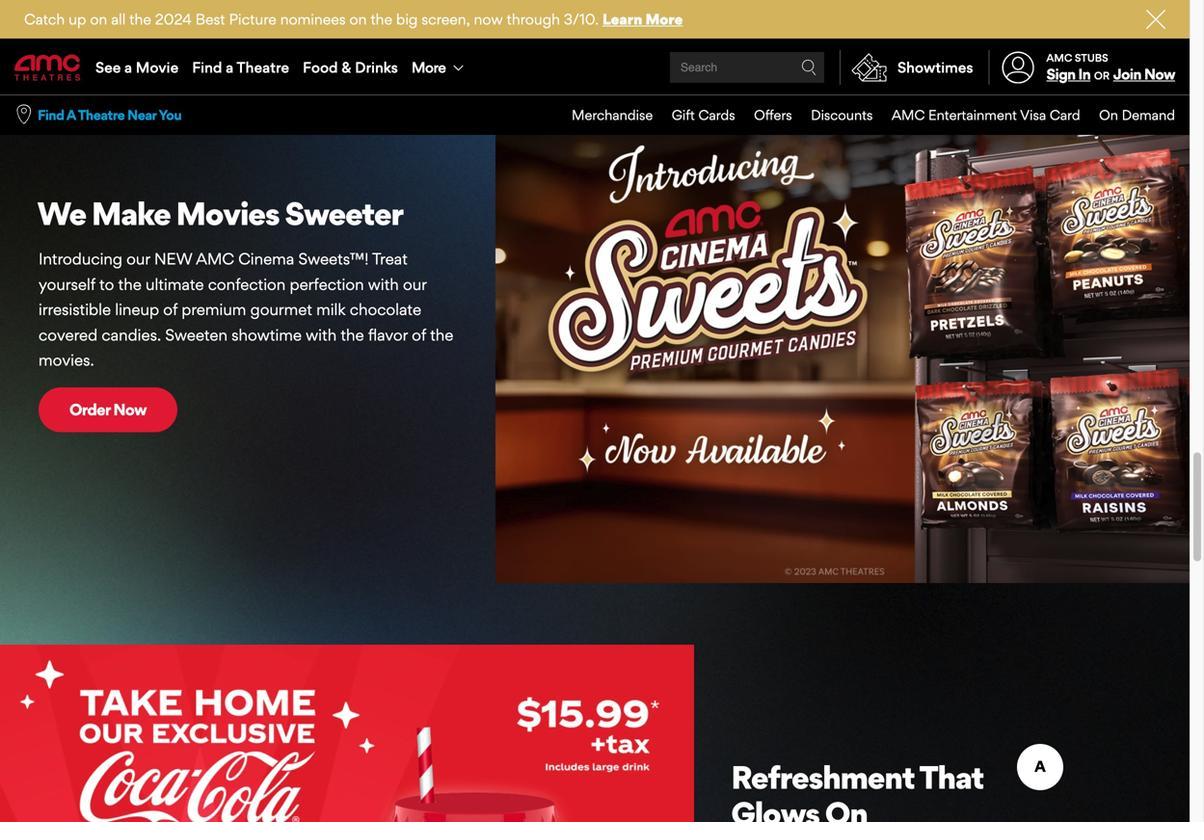 Task type: locate. For each thing, give the bounding box(es) containing it.
3/10.
[[564, 10, 599, 28]]

1 vertical spatial menu
[[553, 95, 1176, 135]]

2 vertical spatial amc
[[196, 249, 234, 269]]

entertainment
[[929, 107, 1018, 124]]

amc down 'showtimes' link
[[892, 107, 925, 124]]

on demand link
[[1081, 95, 1176, 135]]

the right to at the top
[[118, 275, 142, 294]]

1 vertical spatial of
[[412, 325, 426, 345]]

that
[[920, 759, 984, 797]]

on inside "on demand" link
[[1100, 107, 1119, 124]]

0 vertical spatial menu
[[0, 41, 1190, 95]]

1 horizontal spatial on
[[350, 10, 367, 28]]

the
[[129, 10, 151, 28], [371, 10, 393, 28], [118, 275, 142, 294], [341, 325, 364, 345], [430, 325, 454, 345]]

theatre for a
[[78, 107, 125, 124]]

0 horizontal spatial of
[[163, 300, 178, 319]]

now
[[474, 10, 503, 28]]

&
[[342, 58, 352, 76]]

candies.
[[102, 325, 161, 345]]

with
[[368, 275, 399, 294], [306, 325, 337, 345]]

theatre right a
[[78, 107, 125, 124]]

covered
[[39, 325, 98, 345]]

cinema
[[238, 249, 295, 269]]

0 horizontal spatial on
[[90, 10, 107, 28]]

0 horizontal spatial on
[[825, 795, 868, 823]]

0 vertical spatial with
[[368, 275, 399, 294]]

a inside "find a theatre" link
[[226, 58, 234, 76]]

join now button
[[1114, 65, 1176, 83]]

1 horizontal spatial theatre
[[237, 58, 289, 76]]

demand
[[1122, 107, 1176, 124]]

more button
[[405, 41, 475, 95]]

1 vertical spatial find
[[38, 107, 64, 124]]

1 horizontal spatial our
[[403, 275, 427, 294]]

irresistible
[[39, 300, 111, 319]]

find for find a theatre near you
[[38, 107, 64, 124]]

now right join
[[1145, 65, 1176, 83]]

find inside button
[[38, 107, 64, 124]]

1 vertical spatial amc
[[892, 107, 925, 124]]

0 vertical spatial more
[[646, 10, 683, 28]]

0 horizontal spatial our
[[127, 249, 150, 269]]

user profile image
[[992, 52, 1046, 84]]

confection
[[208, 275, 286, 294]]

of right flavor
[[412, 325, 426, 345]]

on right nominees
[[350, 10, 367, 28]]

0 vertical spatial amc
[[1047, 51, 1073, 64]]

amc up sign
[[1047, 51, 1073, 64]]

2 a from the left
[[226, 58, 234, 76]]

find down best in the top of the page
[[192, 58, 222, 76]]

join
[[1114, 65, 1142, 83]]

showtimes
[[898, 58, 974, 76]]

0 horizontal spatial amc
[[196, 249, 234, 269]]

chocolate
[[350, 300, 422, 319]]

new
[[154, 249, 192, 269]]

of
[[163, 300, 178, 319], [412, 325, 426, 345]]

the down the milk
[[341, 325, 364, 345]]

0 vertical spatial now
[[1145, 65, 1176, 83]]

0 horizontal spatial now
[[113, 400, 147, 419]]

0 horizontal spatial with
[[306, 325, 337, 345]]

theatre inside "find a theatre" link
[[237, 58, 289, 76]]

amc logo image
[[14, 54, 82, 81], [14, 54, 82, 81]]

1 vertical spatial more
[[412, 58, 446, 76]]

0 horizontal spatial theatre
[[78, 107, 125, 124]]

order
[[69, 400, 110, 419]]

0 vertical spatial of
[[163, 300, 178, 319]]

near
[[127, 107, 156, 124]]

our down treat
[[403, 275, 427, 294]]

on left all
[[90, 10, 107, 28]]

now
[[1145, 65, 1176, 83], [113, 400, 147, 419]]

1 horizontal spatial now
[[1145, 65, 1176, 83]]

menu down showtimes image
[[553, 95, 1176, 135]]

refreshment
[[731, 759, 915, 797]]

our left new
[[127, 249, 150, 269]]

on
[[1100, 107, 1119, 124], [825, 795, 868, 823]]

a right see
[[124, 58, 132, 76]]

0 horizontal spatial more
[[412, 58, 446, 76]]

showtime
[[232, 325, 302, 345]]

0 horizontal spatial find
[[38, 107, 64, 124]]

gift cards
[[672, 107, 736, 124]]

more
[[646, 10, 683, 28], [412, 58, 446, 76]]

2 horizontal spatial amc
[[1047, 51, 1073, 64]]

the left 'big'
[[371, 10, 393, 28]]

amc for sign
[[1047, 51, 1073, 64]]

movies
[[176, 194, 279, 233]]

1 horizontal spatial amc
[[892, 107, 925, 124]]

or
[[1095, 70, 1110, 82]]

learn
[[603, 10, 643, 28]]

in
[[1079, 65, 1091, 83]]

theatre down picture
[[237, 58, 289, 76]]

a inside see a movie link
[[124, 58, 132, 76]]

find a theatre near you button
[[38, 106, 181, 125]]

1 a from the left
[[124, 58, 132, 76]]

find for find a theatre
[[192, 58, 222, 76]]

showtimes link
[[840, 50, 974, 85]]

learn more link
[[603, 10, 683, 28]]

a down picture
[[226, 58, 234, 76]]

discounts link
[[792, 95, 873, 135]]

find a theatre near you
[[38, 107, 181, 124]]

0 horizontal spatial a
[[124, 58, 132, 76]]

with down the milk
[[306, 325, 337, 345]]

stubs
[[1075, 51, 1109, 64]]

search the AMC website text field
[[678, 60, 802, 75]]

1 vertical spatial on
[[825, 795, 868, 823]]

of down the ultimate
[[163, 300, 178, 319]]

now right order
[[113, 400, 147, 419]]

submit search icon image
[[802, 60, 817, 75]]

menu containing more
[[0, 41, 1190, 95]]

sweets™!
[[299, 249, 369, 269]]

1 horizontal spatial on
[[1100, 107, 1119, 124]]

we
[[37, 194, 86, 233]]

1 horizontal spatial find
[[192, 58, 222, 76]]

ultimate
[[146, 275, 204, 294]]

see a movie
[[95, 58, 179, 76]]

lineup
[[115, 300, 159, 319]]

menu
[[0, 41, 1190, 95], [553, 95, 1176, 135]]

1 horizontal spatial a
[[226, 58, 234, 76]]

food & drinks
[[303, 58, 398, 76]]

on inside refreshment that glows on
[[825, 795, 868, 823]]

1 vertical spatial now
[[113, 400, 147, 419]]

make
[[91, 194, 170, 233]]

on
[[90, 10, 107, 28], [350, 10, 367, 28]]

theatre
[[237, 58, 289, 76], [78, 107, 125, 124]]

more right learn
[[646, 10, 683, 28]]

on left demand
[[1100, 107, 1119, 124]]

with up chocolate
[[368, 275, 399, 294]]

amc up confection
[[196, 249, 234, 269]]

amc entertainment visa card link
[[873, 95, 1081, 135]]

amc inside amc stubs sign in or join now
[[1047, 51, 1073, 64]]

we make movies sweeter
[[37, 194, 403, 233]]

see
[[95, 58, 121, 76]]

theatre for a
[[237, 58, 289, 76]]

find left a
[[38, 107, 64, 124]]

merchandise
[[572, 107, 653, 124]]

our
[[127, 249, 150, 269], [403, 275, 427, 294]]

0 vertical spatial on
[[1100, 107, 1119, 124]]

theatre inside find a theatre near you button
[[78, 107, 125, 124]]

premium
[[182, 300, 246, 319]]

0 vertical spatial find
[[192, 58, 222, 76]]

treat
[[372, 249, 408, 269]]

nominees
[[280, 10, 346, 28]]

a
[[124, 58, 132, 76], [226, 58, 234, 76]]

origin blog image
[[0, 0, 694, 27]]

on right glows
[[825, 795, 868, 823]]

all
[[111, 10, 126, 28]]

close this dialog image
[[1157, 764, 1176, 783]]

0 vertical spatial theatre
[[237, 58, 289, 76]]

cards
[[699, 107, 736, 124]]

1 vertical spatial theatre
[[78, 107, 125, 124]]

yourself
[[39, 275, 95, 294]]

menu up merchandise link
[[0, 41, 1190, 95]]

find
[[192, 58, 222, 76], [38, 107, 64, 124]]

more down the screen, at the left top
[[412, 58, 446, 76]]



Task type: describe. For each thing, give the bounding box(es) containing it.
see a movie link
[[89, 41, 185, 95]]

on demand
[[1100, 107, 1176, 124]]

amc entertainment visa card
[[892, 107, 1081, 124]]

drinks
[[355, 58, 398, 76]]

through
[[507, 10, 560, 28]]

to
[[99, 275, 114, 294]]

1 vertical spatial our
[[403, 275, 427, 294]]

2 on from the left
[[350, 10, 367, 28]]

introducing our new amc cinema sweets™! treat yourself to the ultimate confection perfection with our irresistible lineup of premium gourmet milk chocolate covered candies. sweeten showtime with the flavor of the movies.
[[39, 249, 454, 370]]

sign
[[1047, 65, 1076, 83]]

movies.
[[39, 351, 94, 370]]

the right flavor
[[430, 325, 454, 345]]

1 horizontal spatial more
[[646, 10, 683, 28]]

movie
[[136, 58, 179, 76]]

1 horizontal spatial with
[[368, 275, 399, 294]]

more inside button
[[412, 58, 446, 76]]

screen,
[[422, 10, 470, 28]]

find a theatre
[[192, 58, 289, 76]]

1 on from the left
[[90, 10, 107, 28]]

now inside amc stubs sign in or join now
[[1145, 65, 1176, 83]]

showtimes image
[[841, 50, 898, 85]]

offers
[[754, 107, 792, 124]]

perfection
[[290, 275, 364, 294]]

food
[[303, 58, 338, 76]]

best
[[196, 10, 225, 28]]

find a theatre link
[[185, 41, 296, 95]]

introducing
[[39, 249, 122, 269]]

catch
[[24, 10, 65, 28]]

1 horizontal spatial of
[[412, 325, 426, 345]]

food & drinks link
[[296, 41, 405, 95]]

big
[[396, 10, 418, 28]]

amc inside introducing our new amc cinema sweets™! treat yourself to the ultimate confection perfection with our irresistible lineup of premium gourmet milk chocolate covered candies. sweeten showtime with the flavor of the movies.
[[196, 249, 234, 269]]

visa
[[1021, 107, 1047, 124]]

amc stubs sign in or join now
[[1047, 51, 1176, 83]]

a for theatre
[[226, 58, 234, 76]]

amc for visa
[[892, 107, 925, 124]]

gourmet
[[250, 300, 312, 319]]

sweeter
[[285, 194, 403, 233]]

up
[[69, 10, 86, 28]]

picture
[[229, 10, 277, 28]]

order now link
[[39, 388, 177, 432]]

sign in button
[[1047, 65, 1091, 83]]

1 vertical spatial with
[[306, 325, 337, 345]]

sweeten
[[165, 325, 228, 345]]

offers link
[[736, 95, 792, 135]]

discounts
[[811, 107, 873, 124]]

the right all
[[129, 10, 151, 28]]

menu containing merchandise
[[553, 95, 1176, 135]]

you
[[159, 107, 181, 124]]

sign in or join amc stubs element
[[989, 41, 1176, 95]]

a
[[66, 107, 76, 124]]

order now
[[69, 400, 147, 419]]

gift
[[672, 107, 695, 124]]

a for movie
[[124, 58, 132, 76]]

2024
[[155, 10, 192, 28]]

catch up on all the 2024 best picture nominees on the big screen, now through 3/10. learn more
[[24, 10, 683, 28]]

merchandise link
[[553, 95, 653, 135]]

glows
[[731, 795, 820, 823]]

milk
[[316, 300, 346, 319]]

0 vertical spatial our
[[127, 249, 150, 269]]

gift cards link
[[653, 95, 736, 135]]

refreshment that glows on
[[731, 759, 984, 823]]

flavor
[[368, 325, 408, 345]]

card
[[1050, 107, 1081, 124]]



Task type: vqa. For each thing, say whether or not it's contained in the screenshot.
fifth MENU ITEM from the left
no



